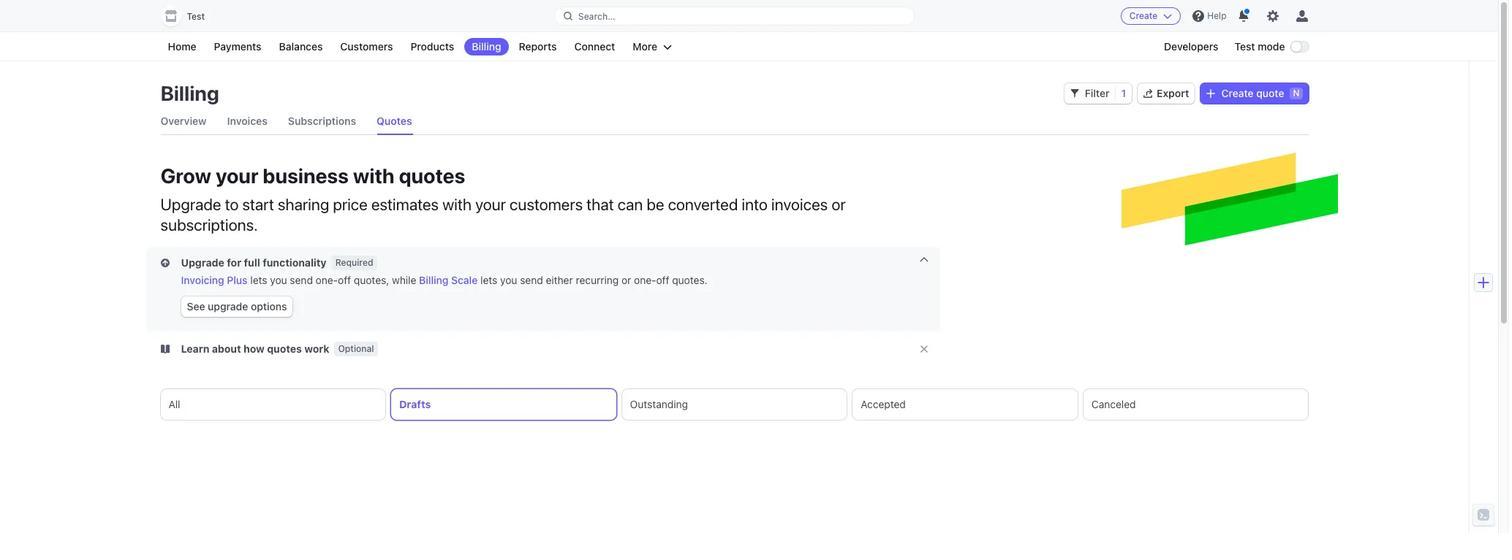 Task type: locate. For each thing, give the bounding box(es) containing it.
0 vertical spatial upgrade
[[161, 195, 221, 214]]

quotes
[[399, 164, 465, 188], [267, 343, 302, 355]]

upgrade
[[208, 301, 248, 313]]

required
[[335, 257, 373, 268]]

svg image
[[1071, 89, 1079, 98], [1207, 89, 1216, 98], [161, 345, 169, 354]]

billing scale link
[[419, 274, 478, 287]]

1
[[1122, 87, 1126, 99]]

2 vertical spatial billing
[[419, 274, 449, 287]]

Search… search field
[[555, 7, 914, 25]]

quotes,
[[354, 274, 389, 287]]

1 horizontal spatial billing
[[419, 274, 449, 287]]

svg image for filter
[[1071, 89, 1079, 98]]

1 horizontal spatial quotes
[[399, 164, 465, 188]]

0 horizontal spatial svg image
[[161, 345, 169, 354]]

1 vertical spatial test
[[1235, 40, 1255, 53]]

your
[[216, 164, 259, 188], [475, 195, 506, 214]]

invoicing
[[181, 274, 224, 287]]

developers link
[[1157, 38, 1226, 56]]

1 vertical spatial create
[[1222, 87, 1254, 99]]

learn about how quotes work button
[[161, 342, 332, 357]]

filter
[[1085, 87, 1110, 99]]

notifications image
[[1239, 10, 1250, 22]]

reports
[[519, 40, 557, 53]]

0 horizontal spatial off
[[338, 274, 351, 287]]

see upgrade options link
[[181, 297, 293, 317]]

or right recurring
[[622, 274, 631, 287]]

subscriptions link
[[288, 108, 356, 135]]

you right the scale
[[500, 274, 517, 287]]

0 horizontal spatial quotes
[[267, 343, 302, 355]]

1 vertical spatial quotes
[[267, 343, 302, 355]]

with up the price
[[353, 164, 395, 188]]

search…
[[578, 11, 615, 22]]

send down functionality
[[290, 274, 313, 287]]

grow
[[161, 164, 211, 188]]

lets
[[250, 274, 267, 287], [481, 274, 498, 287]]

quotes right the how
[[267, 343, 302, 355]]

1 horizontal spatial one-
[[634, 274, 656, 287]]

upgrade up "invoicing"
[[181, 257, 224, 269]]

1 horizontal spatial create
[[1222, 87, 1254, 99]]

about
[[212, 343, 241, 355]]

1 lets from the left
[[250, 274, 267, 287]]

2 horizontal spatial billing
[[472, 40, 501, 53]]

recurring
[[576, 274, 619, 287]]

1 vertical spatial tab list
[[161, 390, 1309, 421]]

quote
[[1257, 87, 1285, 99]]

one-
[[316, 274, 338, 287], [634, 274, 656, 287]]

quotes
[[377, 115, 412, 127]]

upgrade up "subscriptions."
[[161, 195, 221, 214]]

one- down required
[[316, 274, 338, 287]]

test inside button
[[187, 11, 205, 22]]

one- left quotes.
[[634, 274, 656, 287]]

0 vertical spatial create
[[1130, 10, 1158, 21]]

billing left reports
[[472, 40, 501, 53]]

create up developers link
[[1130, 10, 1158, 21]]

0 horizontal spatial with
[[353, 164, 395, 188]]

upgrade
[[161, 195, 221, 214], [181, 257, 224, 269]]

1 horizontal spatial test
[[1235, 40, 1255, 53]]

0 horizontal spatial your
[[216, 164, 259, 188]]

home
[[168, 40, 196, 53]]

1 vertical spatial your
[[475, 195, 506, 214]]

0 vertical spatial your
[[216, 164, 259, 188]]

all button
[[161, 390, 385, 421]]

1 horizontal spatial lets
[[481, 274, 498, 287]]

invoicing plus link
[[181, 274, 248, 287]]

create button
[[1121, 7, 1181, 25]]

1 horizontal spatial svg image
[[1071, 89, 1079, 98]]

invoicing plus lets you send one-off quotes, while billing scale lets you send either recurring or one-off quotes.
[[181, 274, 708, 287]]

create left quote
[[1222, 87, 1254, 99]]

drafts
[[399, 399, 431, 411]]

optional
[[338, 344, 374, 355]]

1 tab list from the top
[[161, 108, 1309, 135]]

tab list containing overview
[[161, 108, 1309, 135]]

send
[[290, 274, 313, 287], [520, 274, 543, 287]]

customers
[[340, 40, 393, 53]]

create
[[1130, 10, 1158, 21], [1222, 87, 1254, 99]]

be
[[647, 195, 664, 214]]

more button
[[626, 38, 680, 56]]

with right estimates
[[443, 195, 472, 214]]

0 horizontal spatial create
[[1130, 10, 1158, 21]]

customers link
[[333, 38, 400, 56]]

with
[[353, 164, 395, 188], [443, 195, 472, 214]]

1 vertical spatial or
[[622, 274, 631, 287]]

that
[[587, 195, 614, 214]]

svg image right export
[[1207, 89, 1216, 98]]

invoices link
[[227, 108, 268, 135]]

connect
[[574, 40, 615, 53]]

n
[[1293, 88, 1300, 99]]

0 horizontal spatial billing
[[161, 81, 219, 105]]

quotes up estimates
[[399, 164, 465, 188]]

how
[[244, 343, 265, 355]]

svg image left 'filter'
[[1071, 89, 1079, 98]]

your up to
[[216, 164, 259, 188]]

2 horizontal spatial svg image
[[1207, 89, 1216, 98]]

off down required
[[338, 274, 351, 287]]

0 horizontal spatial lets
[[250, 274, 267, 287]]

1 horizontal spatial you
[[500, 274, 517, 287]]

your left customers
[[475, 195, 506, 214]]

or right invoices
[[832, 195, 846, 214]]

start
[[242, 195, 274, 214]]

lets down the upgrade for full functionality
[[250, 274, 267, 287]]

1 horizontal spatial send
[[520, 274, 543, 287]]

off left quotes.
[[656, 274, 670, 287]]

quotes inside learn about how quotes work "dropdown button"
[[267, 343, 302, 355]]

billing right while
[[419, 274, 449, 287]]

0 horizontal spatial test
[[187, 11, 205, 22]]

or
[[832, 195, 846, 214], [622, 274, 631, 287]]

for
[[227, 257, 241, 269]]

2 tab list from the top
[[161, 390, 1309, 421]]

0 vertical spatial quotes
[[399, 164, 465, 188]]

1 vertical spatial with
[[443, 195, 472, 214]]

1 horizontal spatial or
[[832, 195, 846, 214]]

1 one- from the left
[[316, 274, 338, 287]]

outstanding button
[[622, 390, 847, 421]]

balances
[[279, 40, 323, 53]]

0 vertical spatial test
[[187, 11, 205, 22]]

lets right the scale
[[481, 274, 498, 287]]

overview
[[161, 115, 207, 127]]

billing
[[472, 40, 501, 53], [161, 81, 219, 105], [419, 274, 449, 287]]

send left either at the left bottom of the page
[[520, 274, 543, 287]]

test left mode
[[1235, 40, 1255, 53]]

0 horizontal spatial one-
[[316, 274, 338, 287]]

0 vertical spatial tab list
[[161, 108, 1309, 135]]

off
[[338, 274, 351, 287], [656, 274, 670, 287]]

test up 'home'
[[187, 11, 205, 22]]

accepted
[[861, 399, 906, 411]]

0 vertical spatial or
[[832, 195, 846, 214]]

into
[[742, 195, 768, 214]]

1 vertical spatial upgrade
[[181, 257, 224, 269]]

learn
[[181, 343, 209, 355]]

more
[[633, 40, 658, 53]]

1 horizontal spatial with
[[443, 195, 472, 214]]

tab list
[[161, 108, 1309, 135], [161, 390, 1309, 421]]

1 horizontal spatial off
[[656, 274, 670, 287]]

export button
[[1138, 83, 1195, 104]]

can
[[618, 195, 643, 214]]

1 horizontal spatial your
[[475, 195, 506, 214]]

business
[[263, 164, 349, 188]]

quotes link
[[377, 108, 412, 135]]

test mode
[[1235, 40, 1285, 53]]

0 horizontal spatial send
[[290, 274, 313, 287]]

create inside button
[[1130, 10, 1158, 21]]

you down functionality
[[270, 274, 287, 287]]

0 horizontal spatial you
[[270, 274, 287, 287]]

billing up "overview"
[[161, 81, 219, 105]]

svg image left learn
[[161, 345, 169, 354]]



Task type: describe. For each thing, give the bounding box(es) containing it.
full
[[244, 257, 260, 269]]

0 vertical spatial with
[[353, 164, 395, 188]]

see
[[187, 301, 205, 313]]

export
[[1157, 87, 1190, 99]]

1 you from the left
[[270, 274, 287, 287]]

0 horizontal spatial or
[[622, 274, 631, 287]]

1 off from the left
[[338, 274, 351, 287]]

invoices
[[772, 195, 828, 214]]

test button
[[161, 6, 219, 26]]

create for create
[[1130, 10, 1158, 21]]

drafts button
[[391, 390, 616, 421]]

create quote
[[1222, 87, 1285, 99]]

create for create quote
[[1222, 87, 1254, 99]]

svg image for create quote
[[1207, 89, 1216, 98]]

test for test
[[187, 11, 205, 22]]

svg image
[[161, 259, 169, 268]]

mode
[[1258, 40, 1285, 53]]

either
[[546, 274, 573, 287]]

balances link
[[272, 38, 330, 56]]

payments
[[214, 40, 262, 53]]

accepted button
[[853, 390, 1078, 421]]

customers
[[510, 195, 583, 214]]

help
[[1208, 10, 1227, 21]]

all
[[169, 399, 180, 411]]

2 one- from the left
[[634, 274, 656, 287]]

canceled
[[1092, 399, 1136, 411]]

scale
[[451, 274, 478, 287]]

converted
[[668, 195, 738, 214]]

see upgrade options
[[187, 301, 287, 313]]

Search… text field
[[555, 7, 914, 25]]

products
[[411, 40, 454, 53]]

sharing
[[278, 195, 329, 214]]

quotes inside grow your business with quotes upgrade to start sharing price estimates with your customers that can be converted into invoices or subscriptions.
[[399, 164, 465, 188]]

subscriptions
[[288, 115, 356, 127]]

invoices
[[227, 115, 268, 127]]

2 send from the left
[[520, 274, 543, 287]]

quotes.
[[672, 274, 708, 287]]

or inside grow your business with quotes upgrade to start sharing price estimates with your customers that can be converted into invoices or subscriptions.
[[832, 195, 846, 214]]

outstanding
[[630, 399, 688, 411]]

price
[[333, 195, 368, 214]]

2 off from the left
[[656, 274, 670, 287]]

upgrade for full functionality button
[[161, 256, 330, 271]]

grow your business with quotes upgrade to start sharing price estimates with your customers that can be converted into invoices or subscriptions.
[[161, 164, 846, 235]]

upgrade for full functionality
[[181, 257, 327, 269]]

plus
[[227, 274, 248, 287]]

1 vertical spatial billing
[[161, 81, 219, 105]]

subscriptions.
[[161, 216, 258, 235]]

learn about how quotes work
[[181, 343, 329, 355]]

tab list containing all
[[161, 390, 1309, 421]]

2 you from the left
[[500, 274, 517, 287]]

products link
[[403, 38, 462, 56]]

work
[[305, 343, 329, 355]]

overview link
[[161, 108, 207, 135]]

help button
[[1187, 4, 1233, 28]]

home link
[[161, 38, 204, 56]]

options
[[251, 301, 287, 313]]

reports link
[[512, 38, 564, 56]]

upgrade inside upgrade for full functionality dropdown button
[[181, 257, 224, 269]]

0 vertical spatial billing
[[472, 40, 501, 53]]

functionality
[[263, 257, 327, 269]]

connect link
[[567, 38, 623, 56]]

to
[[225, 195, 239, 214]]

billing link
[[465, 38, 509, 56]]

test for test mode
[[1235, 40, 1255, 53]]

developers
[[1164, 40, 1219, 53]]

estimates
[[371, 195, 439, 214]]

1 send from the left
[[290, 274, 313, 287]]

svg image inside learn about how quotes work "dropdown button"
[[161, 345, 169, 354]]

payments link
[[207, 38, 269, 56]]

2 lets from the left
[[481, 274, 498, 287]]

upgrade inside grow your business with quotes upgrade to start sharing price estimates with your customers that can be converted into invoices or subscriptions.
[[161, 195, 221, 214]]

while
[[392, 274, 416, 287]]

canceled button
[[1084, 390, 1309, 421]]



Task type: vqa. For each thing, say whether or not it's contained in the screenshot.
Site.
no



